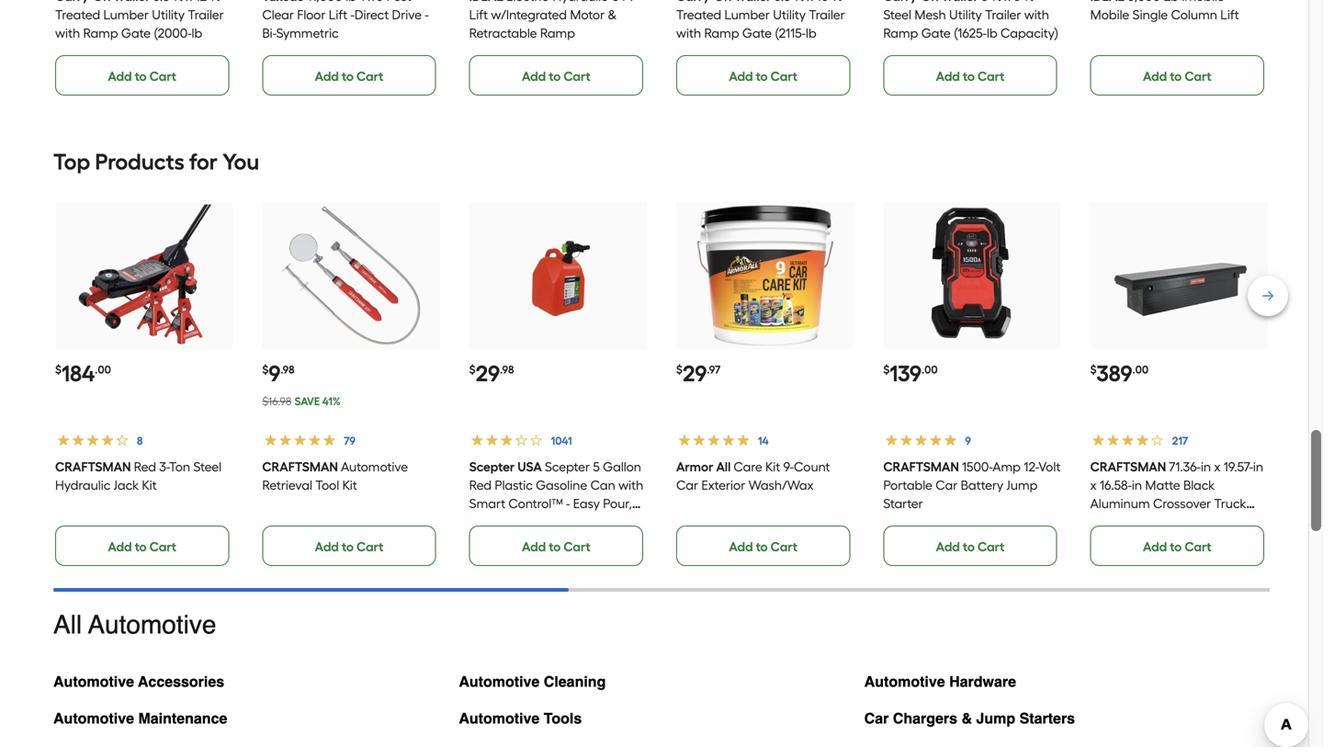 Task type: vqa. For each thing, say whether or not it's contained in the screenshot.


Task type: locate. For each thing, give the bounding box(es) containing it.
2 horizontal spatial capacity)
[[1001, 25, 1059, 41]]

exterior
[[702, 478, 746, 493]]

6.3-ft x 10-ft treated lumber utility trailer with ramp gate (2115-lb capacity) link
[[677, 0, 854, 59], [677, 0, 845, 59]]

3 $ from the left
[[469, 363, 476, 376]]

lumber for (2115-
[[725, 7, 770, 23]]

x left 19.57-
[[1215, 459, 1221, 475]]

2 trailer from the left
[[809, 7, 845, 23]]

1 horizontal spatial tool
[[1091, 514, 1115, 530]]

hydraulic up the motor
[[553, 0, 608, 4]]

cleaning
[[544, 673, 606, 690]]

5 $ from the left
[[884, 363, 890, 376]]

lift for post
[[329, 7, 348, 23]]

trailer inside 6.3-ft x 10-ft treated lumber utility trailer with ramp gate (2115-lb capacity)
[[809, 7, 845, 23]]

add to cart down epa
[[522, 539, 591, 555]]

add for add to cart link under '(2115-'
[[729, 68, 753, 84]]

trailer down 8-
[[986, 7, 1022, 23]]

add down 1500-amp 12-volt portable car battery jump starter
[[936, 539, 960, 555]]

add for add to cart link under wash/wax
[[729, 539, 753, 555]]

4 craftsman from the left
[[1091, 459, 1167, 475]]

hydraulic inside the 'electric-hydraulic utv lift w/integrated motor & retractable ramp'
[[553, 0, 608, 4]]

in up black
[[1201, 459, 1212, 475]]

0 horizontal spatial lift
[[329, 7, 348, 23]]

kit
[[766, 459, 781, 475], [142, 478, 157, 493], [342, 478, 357, 493]]

2 horizontal spatial kit
[[766, 459, 781, 475]]

car left the chargers
[[865, 710, 889, 727]]

car chargers & jump starters link
[[865, 706, 1076, 743]]

add to cart link down 'jack'
[[55, 526, 229, 566]]

- left easy
[[566, 496, 570, 512]]

add to cart inside 9 list item
[[315, 539, 384, 555]]

gate down mesh
[[922, 25, 951, 41]]

add to cart link down the column
[[1091, 55, 1265, 96]]

$ for $ 9 .98
[[262, 363, 269, 376]]

1 ramp from the left
[[83, 25, 118, 41]]

4 $ from the left
[[677, 363, 683, 376]]

1 horizontal spatial .00
[[922, 363, 938, 376]]

1 horizontal spatial gate
[[743, 25, 772, 41]]

0 horizontal spatial all
[[53, 610, 82, 640]]

1500-
[[962, 459, 993, 475]]

x inside 6.3-ft x 10-ft treated lumber utility trailer with ramp gate (2115-lb capacity)
[[807, 0, 814, 4]]

add to cart down '11,000 lb two post clear floor lift -direct drive - bi-symmetric'
[[315, 68, 384, 84]]

list item containing 6,000 lb imobile- mobile single column lift
[[1091, 0, 1269, 96]]

utility inside 6.3-ft x 10-ft treated lumber utility trailer with ramp gate (2115-lb capacity)
[[773, 7, 806, 23]]

1 gate from the left
[[121, 25, 151, 41]]

2 scepter from the left
[[545, 459, 590, 475]]

0 horizontal spatial scepter
[[469, 459, 515, 475]]

0 horizontal spatial in
[[1132, 478, 1143, 493]]

4 list item from the left
[[677, 0, 854, 96]]

w/integrated
[[491, 7, 567, 23]]

0 horizontal spatial lumber
[[103, 7, 149, 23]]

add to cart link down 'crossover'
[[1091, 526, 1265, 566]]

29
[[476, 360, 500, 387], [683, 360, 707, 387]]

add down exterior
[[729, 539, 753, 555]]

hydraulic
[[553, 0, 608, 4], [55, 478, 111, 493]]

add to cart down the column
[[1144, 68, 1212, 84]]

add to cart down 6.3-ft x 12-ft treated lumber utility trailer with ramp gate (2000-lb capacity)
[[108, 68, 176, 84]]

capacity) inside 6.3-ft x 12-ft treated lumber utility trailer with ramp gate (2000-lb capacity)
[[55, 44, 113, 59]]

trailer inside 6.3-ft x 12-ft treated lumber utility trailer with ramp gate (2000-lb capacity)
[[188, 7, 224, 23]]

add to cart for add to cart link under wash/wax
[[729, 539, 798, 555]]

389
[[1097, 360, 1133, 387]]

automotive for automotive hardware
[[865, 673, 946, 690]]

you
[[223, 148, 259, 175]]

1 .00 from the left
[[95, 363, 111, 376]]

to inside 9 list item
[[342, 539, 354, 555]]

craftsman inside the 389 list item
[[1091, 459, 1167, 475]]

ramp down w/integrated
[[540, 25, 575, 41]]

2 .98 from the left
[[500, 363, 514, 376]]

car inside 1500-amp 12-volt portable car battery jump starter
[[936, 478, 958, 493]]

tool right retrieval
[[316, 478, 339, 493]]

$ inside $ 29 .98
[[469, 363, 476, 376]]

6.3- up (2000-
[[153, 0, 174, 4]]

ramp for 6.3-ft x 12-ft treated lumber utility trailer with ramp gate (2000-lb capacity)
[[83, 25, 118, 41]]

add down symmetric
[[315, 68, 339, 84]]

1 $ from the left
[[55, 363, 62, 376]]

0 vertical spatial 12-
[[195, 0, 211, 4]]

hydraulic left 'jack'
[[55, 478, 111, 493]]

.98
[[281, 363, 295, 376], [500, 363, 514, 376]]

utility inside 6.3-ft x 12-ft treated lumber utility trailer with ramp gate (2000-lb capacity)
[[152, 7, 185, 23]]

1 lumber from the left
[[103, 7, 149, 23]]

add inside 184 "list item"
[[108, 539, 132, 555]]

3 list item from the left
[[469, 0, 647, 96]]

6 list item from the left
[[1091, 0, 1269, 96]]

craftsman inside 184 "list item"
[[55, 459, 131, 475]]

x
[[186, 0, 192, 4], [807, 0, 814, 4], [1005, 0, 1011, 4], [1215, 459, 1221, 475], [1091, 478, 1097, 493]]

to down 6.3-ft x 10-ft treated lumber utility trailer with ramp gate (2115-lb capacity)
[[756, 68, 768, 84]]

2 horizontal spatial .00
[[1133, 363, 1149, 376]]

0 horizontal spatial 6.3-
[[153, 0, 174, 4]]

2 craftsman from the left
[[262, 459, 338, 475]]

2 ramp from the left
[[540, 25, 575, 41]]

6.3-ft x 12-ft treated lumber utility trailer with ramp gate (2000-lb capacity)
[[55, 0, 224, 59]]

gate inside 6.3-ft x 12-ft treated lumber utility trailer with ramp gate (2000-lb capacity)
[[121, 25, 151, 41]]

products
[[95, 148, 185, 175]]

to down the column
[[1170, 68, 1182, 84]]

2 treated from the left
[[677, 7, 722, 23]]

gate for (2000-
[[121, 25, 151, 41]]

4 ramp from the left
[[884, 25, 919, 41]]

red inside scepter 5 gallon red plastic gasoline can with smart control™ - easy pour, fast flow, epa compliant
[[469, 478, 492, 493]]

3 lift from the left
[[1221, 7, 1240, 23]]

lb down 5- at the top right
[[987, 25, 998, 41]]

0 horizontal spatial car
[[677, 478, 699, 493]]

1 horizontal spatial scepter
[[545, 459, 590, 475]]

$ inside the $ 389 .00
[[1091, 363, 1097, 376]]

lumber for (2000-
[[103, 7, 149, 23]]

1 utility from the left
[[152, 7, 185, 23]]

.00 for 184
[[95, 363, 111, 376]]

- for 11,000 lb two post clear floor lift -direct drive - bi-symmetric
[[425, 7, 429, 23]]

2 horizontal spatial lift
[[1221, 7, 1240, 23]]

steel left mesh
[[884, 7, 912, 23]]

5-
[[982, 0, 993, 4]]

2 horizontal spatial utility
[[950, 7, 983, 23]]

add for add to cart link under (2000-
[[108, 68, 132, 84]]

to down '11,000 lb two post clear floor lift -direct drive - bi-symmetric'
[[342, 68, 354, 84]]

6 $ from the left
[[1091, 363, 1097, 376]]

10-
[[817, 0, 833, 4]]

.00 inside the $ 389 .00
[[1133, 363, 1149, 376]]

29 list item
[[469, 202, 647, 566], [677, 202, 854, 566]]

2 ft from the left
[[211, 0, 220, 4]]

1 horizontal spatial treated
[[677, 7, 722, 23]]

red left '3-'
[[134, 459, 156, 475]]

1 vertical spatial 12-
[[1024, 459, 1039, 475]]

0 horizontal spatial treated
[[55, 7, 100, 23]]

to down the automotive retrieval tool kit
[[342, 539, 354, 555]]

1 craftsman from the left
[[55, 459, 131, 475]]

lb inside 6.3-ft x 10-ft treated lumber utility trailer with ramp gate (2115-lb capacity)
[[806, 25, 817, 41]]

add to cart for add to cart link inside 9 list item
[[315, 539, 384, 555]]

steel inside red 3-ton steel hydraulic jack kit
[[193, 459, 222, 475]]

tools
[[544, 710, 582, 727]]

treated
[[55, 7, 100, 23], [677, 7, 722, 23]]

add down the automotive retrieval tool kit
[[315, 539, 339, 555]]

0 vertical spatial hydraulic
[[553, 0, 608, 4]]

to inside the 389 list item
[[1170, 539, 1182, 555]]

jack
[[114, 478, 139, 493]]

utility
[[152, 7, 185, 23], [773, 7, 806, 23], [950, 7, 983, 23]]

add to cart down 6.3-ft x 10-ft treated lumber utility trailer with ramp gate (2115-lb capacity)
[[729, 68, 798, 84]]

0 horizontal spatial 29 list item
[[469, 202, 647, 566]]

1 vertical spatial &
[[962, 710, 973, 727]]

add to cart link down (2000-
[[55, 55, 229, 96]]

& down "utv"
[[608, 7, 617, 23]]

craftsman inside 139 list item
[[884, 459, 960, 475]]

capacity) inside 6.3-ft x 10-ft treated lumber utility trailer with ramp gate (2115-lb capacity)
[[677, 44, 735, 59]]

x left 10-
[[807, 0, 814, 4]]

gate for (2115-
[[743, 25, 772, 41]]

to down 'crossover'
[[1170, 539, 1182, 555]]

add to cart down the automotive retrieval tool kit
[[315, 539, 384, 555]]

automotive inside "link"
[[865, 673, 946, 690]]

trailer up (2000-
[[188, 7, 224, 23]]

ramp for 6.3-ft x 10-ft treated lumber utility trailer with ramp gate (2115-lb capacity)
[[705, 25, 740, 41]]

add to cart for add to cart link underneath control™
[[522, 539, 591, 555]]

jump down hardware
[[977, 710, 1016, 727]]

add for add to cart link inside the the 389 list item
[[1144, 539, 1168, 555]]

craftsman up 'jack'
[[55, 459, 131, 475]]

scepter for 5
[[545, 459, 590, 475]]

$ inside $ 184 .00
[[55, 363, 62, 376]]

x for 8-
[[1005, 0, 1011, 4]]

1 horizontal spatial car
[[865, 710, 889, 727]]

1 horizontal spatial 29 list item
[[677, 202, 854, 566]]

x for 12-
[[186, 0, 192, 4]]

.00 inside $ 139 .00
[[922, 363, 938, 376]]

184 list item
[[55, 202, 233, 566]]

1 horizontal spatial hydraulic
[[553, 0, 608, 4]]

cart down 'crossover'
[[1185, 539, 1212, 555]]

treated inside 6.3-ft x 12-ft treated lumber utility trailer with ramp gate (2000-lb capacity)
[[55, 7, 100, 23]]

2 horizontal spatial gate
[[922, 25, 951, 41]]

3 ramp from the left
[[705, 25, 740, 41]]

automotive inside the automotive retrieval tool kit
[[341, 459, 408, 475]]

1 list item from the left
[[55, 0, 233, 96]]

box
[[1118, 514, 1139, 530]]

0 horizontal spatial .98
[[281, 363, 295, 376]]

-
[[351, 7, 355, 23], [425, 7, 429, 23], [566, 496, 570, 512]]

1 horizontal spatial in
[[1201, 459, 1212, 475]]

add down 6.3-ft x 12-ft treated lumber utility trailer with ramp gate (2000-lb capacity)
[[108, 68, 132, 84]]

add for add to cart link under the 'electric-hydraulic utv lift w/integrated motor & retractable ramp' on the left top of the page
[[522, 68, 546, 84]]

0 vertical spatial &
[[608, 7, 617, 23]]

car left battery on the bottom right of the page
[[936, 478, 958, 493]]

red inside red 3-ton steel hydraulic jack kit
[[134, 459, 156, 475]]

with
[[1025, 7, 1050, 23], [55, 25, 80, 41], [677, 25, 702, 41], [619, 478, 644, 493]]

1 horizontal spatial utility
[[773, 7, 806, 23]]

ramp left '(2115-'
[[705, 25, 740, 41]]

1 horizontal spatial 6.3-
[[775, 0, 795, 4]]

in right 71.36-
[[1254, 459, 1264, 475]]

lumber inside 6.3-ft x 10-ft treated lumber utility trailer with ramp gate (2115-lb capacity)
[[725, 7, 770, 23]]

lb for 5-ft x 8-ft steel mesh utility trailer with ramp gate (1625-lb capacity)
[[987, 25, 998, 41]]

$ 389 .00
[[1091, 360, 1149, 387]]

ramp down mesh
[[884, 25, 919, 41]]

cart inside 184 "list item"
[[150, 539, 176, 555]]

0 vertical spatial jump
[[1007, 478, 1038, 493]]

tool left box
[[1091, 514, 1115, 530]]

add down 'crossover'
[[1144, 539, 1168, 555]]

craftsman up 16.58-
[[1091, 459, 1167, 475]]

1 horizontal spatial trailer
[[809, 7, 845, 23]]

gasoline
[[536, 478, 588, 493]]

gate inside 5-ft x 8-ft steel mesh utility trailer with ramp gate (1625-lb capacity)
[[922, 25, 951, 41]]

car chargers & jump starters
[[865, 710, 1076, 727]]

$ inside $ 139 .00
[[884, 363, 890, 376]]

1 horizontal spatial .98
[[500, 363, 514, 376]]

automotive for automotive tools
[[459, 710, 540, 727]]

9
[[269, 360, 281, 387]]

0 horizontal spatial 29
[[476, 360, 500, 387]]

.98 inside $ 29 .98
[[500, 363, 514, 376]]

easy
[[573, 496, 600, 512]]

automotive maintenance
[[53, 710, 227, 727]]

- right drive
[[425, 7, 429, 23]]

3 gate from the left
[[922, 25, 951, 41]]

2 lift from the left
[[469, 7, 488, 23]]

add to cart for add to cart link below (1625-
[[936, 68, 1005, 84]]

3 utility from the left
[[950, 7, 983, 23]]

1 vertical spatial hydraulic
[[55, 478, 111, 493]]

0 horizontal spatial &
[[608, 7, 617, 23]]

craftsman up retrieval
[[262, 459, 338, 475]]

craftsman
[[55, 459, 131, 475], [262, 459, 338, 475], [884, 459, 960, 475], [1091, 459, 1167, 475]]

add down 'jack'
[[108, 539, 132, 555]]

11,000
[[307, 0, 343, 4]]

1 .98 from the left
[[281, 363, 295, 376]]

lb for 6.3-ft x 10-ft treated lumber utility trailer with ramp gate (2115-lb capacity)
[[806, 25, 817, 41]]

to
[[135, 68, 147, 84], [342, 68, 354, 84], [549, 68, 561, 84], [756, 68, 768, 84], [963, 68, 975, 84], [1170, 68, 1182, 84], [135, 539, 147, 555], [342, 539, 354, 555], [549, 539, 561, 555], [756, 539, 768, 555], [963, 539, 975, 555], [1170, 539, 1182, 555]]

cart
[[150, 68, 176, 84], [357, 68, 384, 84], [564, 68, 591, 84], [771, 68, 798, 84], [978, 68, 1005, 84], [1185, 68, 1212, 84], [150, 539, 176, 555], [357, 539, 384, 555], [564, 539, 591, 555], [771, 539, 798, 555], [978, 539, 1005, 555], [1185, 539, 1212, 555]]

.00 inside $ 184 .00
[[95, 363, 111, 376]]

in up aluminum
[[1132, 478, 1143, 493]]

with inside 6.3-ft x 12-ft treated lumber utility trailer with ramp gate (2000-lb capacity)
[[55, 25, 80, 41]]

0 horizontal spatial 12-
[[195, 0, 211, 4]]

steel
[[884, 7, 912, 23], [193, 459, 222, 475]]

0 horizontal spatial gate
[[121, 25, 151, 41]]

2 utility from the left
[[773, 7, 806, 23]]

$ for $ 139 .00
[[884, 363, 890, 376]]

gate left (2000-
[[121, 25, 151, 41]]

add for add to cart link in the 184 "list item"
[[108, 539, 132, 555]]

list item containing 11,000 lb two post clear floor lift -direct drive - bi-symmetric
[[262, 0, 440, 96]]

add to cart for add to cart link below '11,000 lb two post clear floor lift -direct drive - bi-symmetric'
[[315, 68, 384, 84]]

cart down (1625-
[[978, 68, 1005, 84]]

kit right 'jack'
[[142, 478, 157, 493]]

lb left bi-
[[192, 25, 202, 41]]

add to cart down wash/wax
[[729, 539, 798, 555]]

add to cart link down 1500-amp 12-volt portable car battery jump starter
[[884, 526, 1058, 566]]

0 horizontal spatial trailer
[[188, 7, 224, 23]]

add to cart down 'crossover'
[[1144, 539, 1212, 555]]

scepter 5 gallon red plastic gasoline can with smart control™ - easy pour, fast flow, epa compliant
[[469, 459, 644, 530]]

lb left two
[[346, 0, 356, 4]]

matte
[[1146, 478, 1181, 493]]

add to cart inside 184 "list item"
[[108, 539, 176, 555]]

6.3- up '(2115-'
[[775, 0, 795, 4]]

x inside 5-ft x 8-ft steel mesh utility trailer with ramp gate (1625-lb capacity)
[[1005, 0, 1011, 4]]

utility for (1625-
[[950, 7, 983, 23]]

$16.98 save 41%
[[262, 395, 341, 408]]

0 horizontal spatial tool
[[316, 478, 339, 493]]

139
[[890, 360, 922, 387]]

ramp inside 5-ft x 8-ft steel mesh utility trailer with ramp gate (1625-lb capacity)
[[884, 25, 919, 41]]

ramp left (2000-
[[83, 25, 118, 41]]

1 scepter from the left
[[469, 459, 515, 475]]

ramp for 5-ft x 8-ft steel mesh utility trailer with ramp gate (1625-lb capacity)
[[884, 25, 919, 41]]

0 vertical spatial all
[[717, 459, 731, 475]]

lift down 11,000
[[329, 7, 348, 23]]

red up smart
[[469, 478, 492, 493]]

count
[[794, 459, 830, 475]]

add inside the 389 list item
[[1144, 539, 1168, 555]]

0 horizontal spatial red
[[134, 459, 156, 475]]

1 horizontal spatial kit
[[342, 478, 357, 493]]

1 horizontal spatial capacity)
[[677, 44, 735, 59]]

kit right retrieval
[[342, 478, 357, 493]]

2 $ from the left
[[262, 363, 269, 376]]

6.3- inside 6.3-ft x 12-ft treated lumber utility trailer with ramp gate (2000-lb capacity)
[[153, 0, 174, 4]]

automotive for automotive retrieval tool kit
[[341, 459, 408, 475]]

1 horizontal spatial red
[[469, 478, 492, 493]]

3 trailer from the left
[[986, 7, 1022, 23]]

1 29 from the left
[[476, 360, 500, 387]]

- inside scepter 5 gallon red plastic gasoline can with smart control™ - easy pour, fast flow, epa compliant
[[566, 496, 570, 512]]

1 treated from the left
[[55, 7, 100, 23]]

$ inside $ 29 .97
[[677, 363, 683, 376]]

cart down red 3-ton steel hydraulic jack kit on the left bottom of the page
[[150, 539, 176, 555]]

scepter up plastic
[[469, 459, 515, 475]]

0 horizontal spatial steel
[[193, 459, 222, 475]]

lift inside 6,000 lb imobile- mobile single column lift
[[1221, 7, 1240, 23]]

add inside 9 list item
[[315, 539, 339, 555]]

x inside 6.3-ft x 12-ft treated lumber utility trailer with ramp gate (2000-lb capacity)
[[186, 0, 192, 4]]

1 vertical spatial tool
[[1091, 514, 1115, 530]]

trailer inside 5-ft x 8-ft steel mesh utility trailer with ramp gate (1625-lb capacity)
[[986, 7, 1022, 23]]

jump down amp
[[1007, 478, 1038, 493]]

capacity) for 5-ft x 8-ft steel mesh utility trailer with ramp gate (1625-lb capacity)
[[1001, 25, 1059, 41]]

2 .00 from the left
[[922, 363, 938, 376]]

1 horizontal spatial 12-
[[1024, 459, 1039, 475]]

0 horizontal spatial hydraulic
[[55, 478, 111, 493]]

add to cart for add to cart link within the 139 list item
[[936, 539, 1005, 555]]

lift inside '11,000 lb two post clear floor lift -direct drive - bi-symmetric'
[[329, 7, 348, 23]]

craftsman for 389
[[1091, 459, 1167, 475]]

add to cart
[[108, 68, 176, 84], [315, 68, 384, 84], [522, 68, 591, 84], [729, 68, 798, 84], [936, 68, 1005, 84], [1144, 68, 1212, 84], [108, 539, 176, 555], [315, 539, 384, 555], [522, 539, 591, 555], [729, 539, 798, 555], [936, 539, 1005, 555], [1144, 539, 1212, 555]]

1 vertical spatial steel
[[193, 459, 222, 475]]

for
[[189, 148, 218, 175]]

gate left '(2115-'
[[743, 25, 772, 41]]

add to cart inside 139 list item
[[936, 539, 1005, 555]]

1 horizontal spatial lift
[[469, 7, 488, 23]]

1500-amp 12-volt portable car battery jump starter
[[884, 459, 1061, 512]]

trailer down 10-
[[809, 7, 845, 23]]

3 .00 from the left
[[1133, 363, 1149, 376]]

with inside 5-ft x 8-ft steel mesh utility trailer with ramp gate (1625-lb capacity)
[[1025, 7, 1050, 23]]

2 gate from the left
[[743, 25, 772, 41]]

add to cart for add to cart link in the 184 "list item"
[[108, 539, 176, 555]]

0 vertical spatial steel
[[884, 7, 912, 23]]

$ inside $ 9 .98
[[262, 363, 269, 376]]

to down 'jack'
[[135, 539, 147, 555]]

0 vertical spatial red
[[134, 459, 156, 475]]

3 craftsman from the left
[[884, 459, 960, 475]]

1 trailer from the left
[[188, 7, 224, 23]]

with inside 6.3-ft x 10-ft treated lumber utility trailer with ramp gate (2115-lb capacity)
[[677, 25, 702, 41]]

ramp inside 6.3-ft x 12-ft treated lumber utility trailer with ramp gate (2000-lb capacity)
[[83, 25, 118, 41]]

add down 6.3-ft x 10-ft treated lumber utility trailer with ramp gate (2115-lb capacity)
[[729, 68, 753, 84]]

1 6.3- from the left
[[153, 0, 174, 4]]

add to cart link
[[55, 55, 229, 96], [262, 55, 436, 96], [469, 55, 643, 96], [677, 55, 851, 96], [884, 55, 1058, 96], [1091, 55, 1265, 96], [55, 526, 229, 566], [262, 526, 436, 566], [469, 526, 643, 566], [677, 526, 851, 566], [884, 526, 1058, 566], [1091, 526, 1265, 566]]

retractable
[[469, 25, 537, 41]]

6.3- for (2115-
[[775, 0, 795, 4]]

add to cart down (1625-
[[936, 68, 1005, 84]]

all up automotive accessories
[[53, 610, 82, 640]]

1 lift from the left
[[329, 7, 348, 23]]

add down single
[[1144, 68, 1168, 84]]

capacity) inside 5-ft x 8-ft steel mesh utility trailer with ramp gate (1625-lb capacity)
[[1001, 25, 1059, 41]]

12- inside 1500-amp 12-volt portable car battery jump starter
[[1024, 459, 1039, 475]]

add to cart down the 'electric-hydraulic utv lift w/integrated motor & retractable ramp' on the left top of the page
[[522, 68, 591, 84]]

red
[[134, 459, 156, 475], [469, 478, 492, 493]]

1 horizontal spatial 29
[[683, 360, 707, 387]]

automotive cleaning
[[459, 673, 606, 690]]

$ for $ 29 .97
[[677, 363, 683, 376]]

2 horizontal spatial trailer
[[986, 7, 1022, 23]]

4 ft from the left
[[833, 0, 842, 4]]

lumber inside 6.3-ft x 12-ft treated lumber utility trailer with ramp gate (2000-lb capacity)
[[103, 7, 149, 23]]

automotive hardware link
[[865, 669, 1017, 706]]

$
[[55, 363, 62, 376], [262, 363, 269, 376], [469, 363, 476, 376], [677, 363, 683, 376], [884, 363, 890, 376], [1091, 363, 1097, 376]]

to down 6.3-ft x 12-ft treated lumber utility trailer with ramp gate (2000-lb capacity)
[[135, 68, 147, 84]]

add inside 139 list item
[[936, 539, 960, 555]]

6.3- for (2000-
[[153, 0, 174, 4]]

6,000
[[1128, 0, 1161, 4]]

scepter inside scepter 5 gallon red plastic gasoline can with smart control™ - easy pour, fast flow, epa compliant
[[545, 459, 590, 475]]

gate inside 6.3-ft x 10-ft treated lumber utility trailer with ramp gate (2115-lb capacity)
[[743, 25, 772, 41]]

lb inside 5-ft x 8-ft steel mesh utility trailer with ramp gate (1625-lb capacity)
[[987, 25, 998, 41]]

2 lumber from the left
[[725, 7, 770, 23]]

utility inside 5-ft x 8-ft steel mesh utility trailer with ramp gate (1625-lb capacity)
[[950, 7, 983, 23]]

1 vertical spatial red
[[469, 478, 492, 493]]

& inside the 'electric-hydraulic utv lift w/integrated motor & retractable ramp'
[[608, 7, 617, 23]]

capacity) for 6.3-ft x 10-ft treated lumber utility trailer with ramp gate (2115-lb capacity)
[[677, 44, 735, 59]]

hydraulic inside red 3-ton steel hydraulic jack kit
[[55, 478, 111, 493]]

1 horizontal spatial &
[[962, 710, 973, 727]]

add to cart down 'jack'
[[108, 539, 176, 555]]

x up (2000-
[[186, 0, 192, 4]]

lb
[[346, 0, 356, 4], [192, 25, 202, 41], [806, 25, 817, 41], [987, 25, 998, 41]]

truck
[[1215, 496, 1247, 512]]

lb down 10-
[[806, 25, 817, 41]]

&
[[608, 7, 617, 23], [962, 710, 973, 727]]

0 vertical spatial tool
[[316, 478, 339, 493]]

add down retractable
[[522, 68, 546, 84]]

$ for $ 184 .00
[[55, 363, 62, 376]]

treated for 6.3-ft x 10-ft treated lumber utility trailer with ramp gate (2115-lb capacity)
[[677, 7, 722, 23]]

2 6.3- from the left
[[775, 0, 795, 4]]

all up exterior
[[717, 459, 731, 475]]

$ for $ 389 .00
[[1091, 363, 1097, 376]]

add down epa
[[522, 539, 546, 555]]

2 horizontal spatial -
[[566, 496, 570, 512]]

lb inside 6.3-ft x 12-ft treated lumber utility trailer with ramp gate (2000-lb capacity)
[[192, 25, 202, 41]]

0 horizontal spatial capacity)
[[55, 44, 113, 59]]

ramp inside 6.3-ft x 10-ft treated lumber utility trailer with ramp gate (2115-lb capacity)
[[705, 25, 740, 41]]

tool
[[316, 478, 339, 493], [1091, 514, 1115, 530]]

add for add to cart link underneath control™
[[522, 539, 546, 555]]

6.3- inside 6.3-ft x 10-ft treated lumber utility trailer with ramp gate (2115-lb capacity)
[[775, 0, 795, 4]]

2 horizontal spatial car
[[936, 478, 958, 493]]

0 horizontal spatial .00
[[95, 363, 111, 376]]

car
[[677, 478, 699, 493], [936, 478, 958, 493], [865, 710, 889, 727]]

2 list item from the left
[[262, 0, 440, 96]]

5 list item from the left
[[884, 0, 1061, 96]]

1 horizontal spatial steel
[[884, 7, 912, 23]]

chargers
[[893, 710, 958, 727]]

add for add to cart link underneath the column
[[1144, 68, 1168, 84]]

- right floor
[[351, 7, 355, 23]]

in
[[1201, 459, 1212, 475], [1254, 459, 1264, 475], [1132, 478, 1143, 493]]

cart inside 9 list item
[[357, 539, 384, 555]]

lift
[[329, 7, 348, 23], [469, 7, 488, 23], [1221, 7, 1240, 23]]

0 horizontal spatial utility
[[152, 7, 185, 23]]

.98 inside $ 9 .98
[[281, 363, 295, 376]]

treated inside 6.3-ft x 10-ft treated lumber utility trailer with ramp gate (2115-lb capacity)
[[677, 7, 722, 23]]

list item
[[55, 0, 233, 96], [262, 0, 440, 96], [469, 0, 647, 96], [677, 0, 854, 96], [884, 0, 1061, 96], [1091, 0, 1269, 96]]

add to cart down 1500-amp 12-volt portable car battery jump starter
[[936, 539, 1005, 555]]

$16.98
[[262, 395, 292, 408]]

1 29 list item from the left
[[469, 202, 647, 566]]

utility up '(2115-'
[[773, 7, 806, 23]]

kit left 9-
[[766, 459, 781, 475]]

.00 for 139
[[922, 363, 938, 376]]

add to cart inside the 389 list item
[[1144, 539, 1212, 555]]

ramp inside the 'electric-hydraulic utv lift w/integrated motor & retractable ramp'
[[540, 25, 575, 41]]

0 horizontal spatial kit
[[142, 478, 157, 493]]

list item containing 5-ft x 8-ft steel mesh utility trailer with ramp gate (1625-lb capacity)
[[884, 0, 1061, 96]]

add
[[108, 68, 132, 84], [315, 68, 339, 84], [522, 68, 546, 84], [729, 68, 753, 84], [936, 68, 960, 84], [1144, 68, 1168, 84], [108, 539, 132, 555], [315, 539, 339, 555], [522, 539, 546, 555], [729, 539, 753, 555], [936, 539, 960, 555], [1144, 539, 1168, 555]]

scepter
[[469, 459, 515, 475], [545, 459, 590, 475]]

scepter usa
[[469, 459, 542, 475]]

2 29 from the left
[[683, 360, 707, 387]]

to down wash/wax
[[756, 539, 768, 555]]

1 horizontal spatial lumber
[[725, 7, 770, 23]]

two
[[360, 0, 384, 4]]

trailer for 10-
[[809, 7, 845, 23]]

trailer for 12-
[[188, 7, 224, 23]]

utility up (1625-
[[950, 7, 983, 23]]

add to cart for add to cart link under the 'electric-hydraulic utv lift w/integrated motor & retractable ramp' on the left top of the page
[[522, 68, 591, 84]]

add to cart for add to cart link inside the the 389 list item
[[1144, 539, 1212, 555]]

1 horizontal spatial -
[[425, 7, 429, 23]]

maintenance
[[138, 710, 227, 727]]



Task type: describe. For each thing, give the bounding box(es) containing it.
- for scepter 5 gallon red plastic gasoline can with smart control™ - easy pour, fast flow, epa compliant
[[566, 496, 570, 512]]

cart down '11,000 lb two post clear floor lift -direct drive - bi-symmetric'
[[357, 68, 384, 84]]

list item containing 6.3-ft x 10-ft treated lumber utility trailer with ramp gate (2115-lb capacity)
[[677, 0, 854, 96]]

craftsman 71.36-in x 19.57-in x 16.58-in matte black aluminum crossover truck tool box image
[[1109, 205, 1251, 347]]

all automotive
[[53, 610, 216, 640]]

armor all
[[677, 459, 731, 475]]

top products for you heading
[[53, 143, 1270, 180]]

(2000-
[[154, 25, 192, 41]]

29 for $ 29 .97
[[683, 360, 707, 387]]

9 list item
[[262, 202, 440, 566]]

top products for you
[[53, 148, 259, 175]]

care kit 9-count car exterior wash/wax
[[677, 459, 830, 493]]

(2115-
[[775, 25, 806, 41]]

to down (1625-
[[963, 68, 975, 84]]

compliant
[[553, 514, 615, 530]]

139 list item
[[884, 202, 1061, 566]]

crossover
[[1154, 496, 1212, 512]]

utility for (2000-
[[152, 7, 185, 23]]

cart down (2000-
[[150, 68, 176, 84]]

electric-hydraulic utv lift w/integrated motor & retractable ramp link inside list item
[[469, 0, 636, 41]]

to down epa
[[549, 539, 561, 555]]

direct
[[355, 7, 389, 23]]

11,000 lb two post clear floor lift -direct drive - bi-symmetric
[[262, 0, 429, 41]]

clear
[[262, 7, 294, 23]]

0 horizontal spatial -
[[351, 7, 355, 23]]

trailer for 8-
[[986, 7, 1022, 23]]

to inside 139 list item
[[963, 539, 975, 555]]

list item containing 6.3-ft x 12-ft treated lumber utility trailer with ramp gate (2000-lb capacity)
[[55, 0, 233, 96]]

lift for mobile
[[1221, 7, 1240, 23]]

automotive for automotive maintenance
[[53, 710, 134, 727]]

flow,
[[497, 514, 526, 530]]

imobile-
[[1182, 0, 1229, 4]]

$ 29 .97
[[677, 360, 721, 387]]

$ 9 .98
[[262, 360, 295, 387]]

kit inside red 3-ton steel hydraulic jack kit
[[142, 478, 157, 493]]

craftsman for 184
[[55, 459, 131, 475]]

add to cart link inside 139 list item
[[884, 526, 1058, 566]]

add to cart link inside 184 "list item"
[[55, 526, 229, 566]]

automotive retrieval tool kit
[[262, 459, 408, 493]]

craftsman inside 9 list item
[[262, 459, 338, 475]]

retrieval
[[262, 478, 313, 493]]

cart down the column
[[1185, 68, 1212, 84]]

pour,
[[603, 496, 632, 512]]

armor
[[677, 459, 714, 475]]

lb inside '11,000 lb two post clear floor lift -direct drive - bi-symmetric'
[[346, 0, 356, 4]]

hardware
[[950, 673, 1017, 690]]

cart down wash/wax
[[771, 539, 798, 555]]

automotive hardware
[[865, 673, 1017, 690]]

9-
[[784, 459, 794, 475]]

8-
[[1014, 0, 1025, 4]]

utility for (2115-
[[773, 7, 806, 23]]

capacity) for 6.3-ft x 12-ft treated lumber utility trailer with ramp gate (2000-lb capacity)
[[55, 44, 113, 59]]

mobile
[[1091, 7, 1130, 23]]

(1625-
[[954, 25, 987, 41]]

5 ft from the left
[[993, 0, 1002, 4]]

lift inside the 'electric-hydraulic utv lift w/integrated motor & retractable ramp'
[[469, 7, 488, 23]]

aluminum
[[1091, 496, 1151, 512]]

3 ft from the left
[[795, 0, 804, 4]]

add to cart for add to cart link under (2000-
[[108, 68, 176, 84]]

.98 for 9
[[281, 363, 295, 376]]

cart down the 'electric-hydraulic utv lift w/integrated motor & retractable ramp' on the left top of the page
[[564, 68, 591, 84]]

to down the 'electric-hydraulic utv lift w/integrated motor & retractable ramp' on the left top of the page
[[549, 68, 561, 84]]

craftsman automotive retrieval tool kit image
[[280, 205, 422, 347]]

add to cart link inside 9 list item
[[262, 526, 436, 566]]

scepter usa scepter 5 gallon red plastic gasoline can with smart control™ - easy pour, fast flow, epa compliant image
[[487, 205, 629, 347]]

accessories
[[138, 673, 224, 690]]

add to cart link down control™
[[469, 526, 643, 566]]

1 vertical spatial jump
[[977, 710, 1016, 727]]

add to cart link inside the 389 list item
[[1091, 526, 1265, 566]]

craftsman red 3-ton steel hydraulic jack kit image
[[73, 205, 215, 347]]

16.58-
[[1100, 478, 1132, 493]]

add to cart link down wash/wax
[[677, 526, 851, 566]]

x for 10-
[[807, 0, 814, 4]]

automotive cleaning link
[[459, 669, 606, 706]]

fast
[[469, 514, 494, 530]]

$ 139 .00
[[884, 360, 938, 387]]

add to cart for add to cart link under '(2115-'
[[729, 68, 798, 84]]

control™
[[509, 496, 563, 512]]

utv
[[611, 0, 636, 4]]

cart inside 139 list item
[[978, 539, 1005, 555]]

electric-
[[507, 0, 553, 4]]

plastic
[[495, 478, 533, 493]]

5-ft x 8-ft steel mesh utility trailer with ramp gate (1625-lb capacity)
[[884, 0, 1059, 41]]

.98 for 29
[[500, 363, 514, 376]]

add to cart link down (1625-
[[884, 55, 1058, 96]]

6 ft from the left
[[1025, 0, 1034, 4]]

bi-
[[262, 25, 276, 41]]

41%
[[322, 395, 341, 408]]

wash/wax
[[749, 478, 814, 493]]

amp
[[993, 459, 1021, 475]]

12- inside 6.3-ft x 12-ft treated lumber utility trailer with ramp gate (2000-lb capacity)
[[195, 0, 211, 4]]

column
[[1172, 7, 1218, 23]]

add for add to cart link below '11,000 lb two post clear floor lift -direct drive - bi-symmetric'
[[315, 68, 339, 84]]

steel inside 5-ft x 8-ft steel mesh utility trailer with ramp gate (1625-lb capacity)
[[884, 7, 912, 23]]

drive
[[392, 7, 422, 23]]

list item containing electric-hydraulic utv lift w/integrated motor & retractable ramp
[[469, 0, 647, 96]]

automotive for automotive accessories
[[53, 673, 134, 690]]

floor
[[297, 7, 326, 23]]

car inside care kit 9-count car exterior wash/wax
[[677, 478, 699, 493]]

cart inside the 389 list item
[[1185, 539, 1212, 555]]

add to cart link down the 'electric-hydraulic utv lift w/integrated motor & retractable ramp' on the left top of the page
[[469, 55, 643, 96]]

kit inside the automotive retrieval tool kit
[[342, 478, 357, 493]]

automotive maintenance link
[[53, 706, 227, 743]]

tool inside the automotive retrieval tool kit
[[316, 478, 339, 493]]

with for 6.3-ft x 12-ft treated lumber utility trailer with ramp gate (2000-lb capacity)
[[55, 25, 80, 41]]

lb for 6.3-ft x 12-ft treated lumber utility trailer with ramp gate (2000-lb capacity)
[[192, 25, 202, 41]]

gate for (1625-
[[922, 25, 951, 41]]

29 for $ 29 .98
[[476, 360, 500, 387]]

automotive for automotive cleaning
[[459, 673, 540, 690]]

red 3-ton steel hydraulic jack kit
[[55, 459, 222, 493]]

71.36-in x 19.57-in x 16.58-in matte black aluminum crossover truck tool box
[[1091, 459, 1264, 530]]

$ 184 .00
[[55, 360, 111, 387]]

save
[[295, 395, 320, 408]]

automotive accessories
[[53, 673, 224, 690]]

x for 19.57-
[[1215, 459, 1221, 475]]

volt
[[1039, 459, 1061, 475]]

.00 for 389
[[1133, 363, 1149, 376]]

automotive tools link
[[459, 706, 582, 743]]

2 horizontal spatial in
[[1254, 459, 1264, 475]]

add to cart for add to cart link underneath the column
[[1144, 68, 1212, 84]]

1 vertical spatial all
[[53, 610, 82, 640]]

usa
[[518, 459, 542, 475]]

mesh
[[915, 7, 947, 23]]

lb
[[1164, 0, 1179, 4]]

kit inside care kit 9-count car exterior wash/wax
[[766, 459, 781, 475]]

with for 6.3-ft x 10-ft treated lumber utility trailer with ramp gate (2115-lb capacity)
[[677, 25, 702, 41]]

symmetric
[[276, 25, 339, 41]]

add for add to cart link below (1625-
[[936, 68, 960, 84]]

scepter for usa
[[469, 459, 515, 475]]

single
[[1133, 7, 1169, 23]]

care
[[734, 459, 763, 475]]

black
[[1184, 478, 1215, 493]]

portable
[[884, 478, 933, 493]]

cart down compliant
[[564, 539, 591, 555]]

5
[[593, 459, 600, 475]]

smart
[[469, 496, 506, 512]]

epa
[[529, 514, 550, 530]]

ton
[[169, 459, 190, 475]]

2 29 list item from the left
[[677, 202, 854, 566]]

x left 16.58-
[[1091, 478, 1097, 493]]

71.36-
[[1170, 459, 1201, 475]]

electric-hydraulic utv lift w/integrated motor & retractable ramp
[[469, 0, 636, 41]]

$ for $ 29 .98
[[469, 363, 476, 376]]

craftsman for 139
[[884, 459, 960, 475]]

craftsman 1500-amp 12-volt portable car battery jump starter image
[[901, 205, 1044, 347]]

add to cart link down '(2115-'
[[677, 55, 851, 96]]

with for 5-ft x 8-ft steel mesh utility trailer with ramp gate (1625-lb capacity)
[[1025, 7, 1050, 23]]

armor all care kit 9-count car exterior wash/wax image
[[694, 205, 837, 347]]

1 ft from the left
[[174, 0, 183, 4]]

starter
[[884, 496, 924, 512]]

can
[[591, 478, 616, 493]]

with inside scepter 5 gallon red plastic gasoline can with smart control™ - easy pour, fast flow, epa compliant
[[619, 478, 644, 493]]

add to cart link down '11,000 lb two post clear floor lift -direct drive - bi-symmetric'
[[262, 55, 436, 96]]

tool inside the 71.36-in x 19.57-in x 16.58-in matte black aluminum crossover truck tool box
[[1091, 514, 1115, 530]]

to inside 184 "list item"
[[135, 539, 147, 555]]

motor
[[570, 7, 605, 23]]

automotive accessories link
[[53, 669, 224, 706]]

automotive tools
[[459, 710, 582, 727]]

.97
[[707, 363, 721, 376]]

$ 29 .98
[[469, 360, 514, 387]]

add for add to cart link within the 139 list item
[[936, 539, 960, 555]]

jump inside 1500-amp 12-volt portable car battery jump starter
[[1007, 478, 1038, 493]]

1 horizontal spatial all
[[717, 459, 731, 475]]

6,000 lb imobile- mobile single column lift
[[1091, 0, 1240, 23]]

add for add to cart link inside 9 list item
[[315, 539, 339, 555]]

treated for 6.3-ft x 12-ft treated lumber utility trailer with ramp gate (2000-lb capacity)
[[55, 7, 100, 23]]

cart down '(2115-'
[[771, 68, 798, 84]]

3-
[[159, 459, 169, 475]]

389 list item
[[1091, 202, 1269, 566]]



